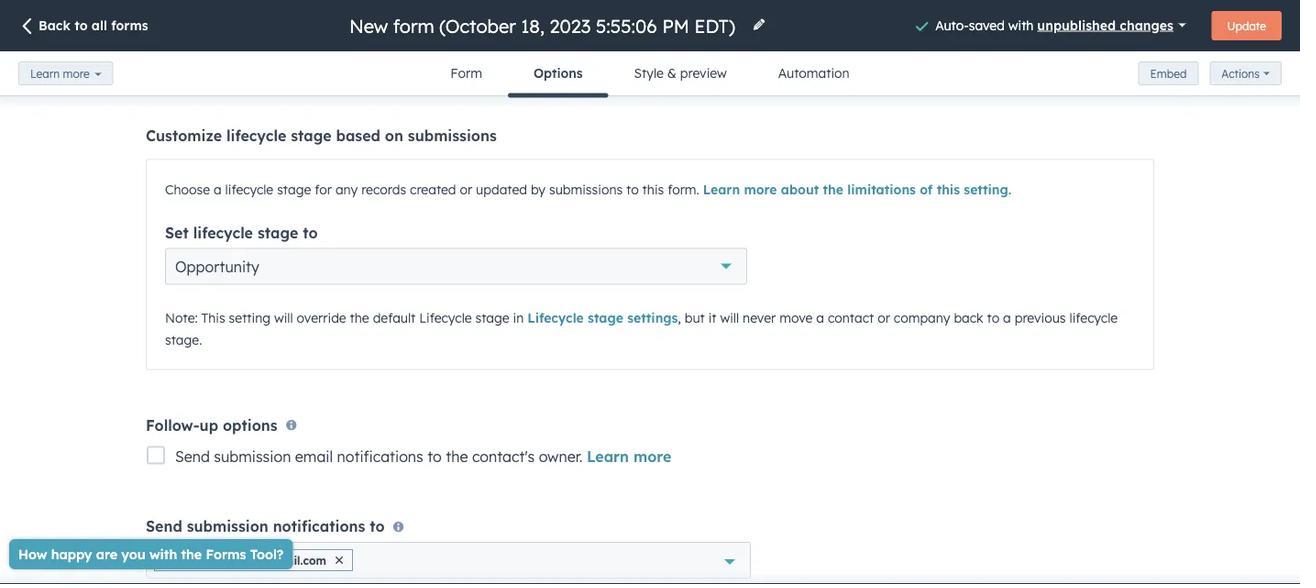 Task type: describe. For each thing, give the bounding box(es) containing it.
learn more
[[30, 66, 90, 80]]

to left form.
[[627, 181, 639, 197]]

by
[[531, 181, 546, 197]]

actions
[[1222, 67, 1260, 80]]

up
[[200, 416, 218, 434]]

opportunity button
[[165, 248, 747, 285]]

stage up opportunity
[[258, 223, 298, 242]]

embed
[[1151, 66, 1187, 80]]

lifecycle up set lifecycle stage to
[[225, 181, 274, 197]]

customize
[[146, 126, 222, 144]]

about
[[781, 181, 819, 197]]

2 horizontal spatial a
[[1004, 309, 1011, 325]]

email
[[295, 447, 333, 466]]

stage left settings
[[588, 309, 624, 325]]

set
[[165, 223, 189, 242]]

more inside button
[[63, 66, 90, 80]]

setting.
[[964, 181, 1012, 197]]

options button
[[508, 51, 609, 98]]

0 horizontal spatial submissions
[[408, 126, 497, 144]]

opportunity
[[175, 257, 259, 275]]

any
[[336, 181, 358, 197]]

to inside page section element
[[74, 17, 88, 33]]

submission for email
[[214, 447, 291, 466]]

changes
[[1120, 17, 1174, 33]]

send for send submission email notifications to the contact's owner. learn more
[[175, 447, 210, 466]]

form.
[[668, 181, 700, 197]]

style & preview button
[[609, 51, 753, 95]]

for
[[315, 181, 332, 197]]

this
[[201, 309, 225, 325]]

created
[[410, 181, 456, 197]]

set lifecycle stage to
[[165, 223, 318, 242]]

previous
[[1015, 309, 1066, 325]]

follow-up options
[[146, 416, 278, 434]]

back to all forms
[[39, 17, 148, 33]]

unpublished changes
[[1038, 17, 1174, 33]]

of
[[920, 181, 933, 197]]

saved
[[969, 17, 1005, 33]]

override
[[297, 309, 346, 325]]

but
[[685, 309, 705, 325]]

company
[[894, 309, 951, 325]]

to left the 'contact's'
[[428, 447, 442, 466]]

choose
[[165, 181, 210, 197]]

unpublished
[[1038, 17, 1116, 33]]

settings
[[628, 309, 678, 325]]

0 vertical spatial notifications
[[337, 447, 424, 466]]

back to all forms link
[[18, 17, 148, 37]]

send for send submission notifications to
[[146, 517, 182, 536]]

, but it will never move a contact or company back to a previous lifecycle stage.
[[165, 309, 1118, 347]]

or for created
[[460, 181, 473, 197]]

1 horizontal spatial a
[[817, 309, 825, 325]]

learn more button
[[18, 61, 113, 85]]

limitations
[[848, 181, 916, 197]]

update button
[[1212, 11, 1282, 40]]

all
[[92, 17, 107, 33]]

funkytownclown1@gmail.com
[[162, 554, 327, 567]]

contact
[[828, 309, 874, 325]]

2 lifecycle from the left
[[528, 309, 584, 325]]

stage left "for"
[[277, 181, 311, 197]]

learn more about the limitations of this setting. link
[[703, 181, 1012, 197]]



Task type: locate. For each thing, give the bounding box(es) containing it.
a left previous
[[1004, 309, 1011, 325]]

this left form.
[[643, 181, 664, 197]]

close image
[[336, 557, 343, 564]]

or
[[460, 181, 473, 197], [878, 309, 891, 325]]

never
[[743, 309, 776, 325]]

stage left in
[[476, 309, 510, 325]]

submission up funkytownclown1@gmail.com
[[187, 517, 269, 536]]

the right about on the right
[[823, 181, 844, 197]]

1 this from the left
[[643, 181, 664, 197]]

send down up
[[175, 447, 210, 466]]

back
[[39, 17, 71, 33]]

send up funkytownclown1@gmail.com
[[146, 517, 182, 536]]

move
[[780, 309, 813, 325]]

style & preview
[[634, 65, 727, 81]]

1 horizontal spatial or
[[878, 309, 891, 325]]

1 vertical spatial submission
[[187, 517, 269, 536]]

notifications right 'email' at the bottom left of the page
[[337, 447, 424, 466]]

2 will from the left
[[720, 309, 739, 325]]

follow-
[[146, 416, 200, 434]]

default
[[373, 309, 416, 325]]

note: this setting will override the default lifecycle stage in lifecycle stage settings
[[165, 309, 678, 325]]

to inside , but it will never move a contact or company back to a previous lifecycle stage.
[[987, 309, 1000, 325]]

options
[[534, 65, 583, 81]]

1 will from the left
[[274, 309, 293, 325]]

a right choose
[[214, 181, 222, 197]]

0 horizontal spatial more
[[63, 66, 90, 80]]

1 vertical spatial more
[[744, 181, 777, 197]]

,
[[678, 309, 681, 325]]

will inside , but it will never move a contact or company back to a previous lifecycle stage.
[[720, 309, 739, 325]]

2 vertical spatial more
[[634, 447, 672, 466]]

2 horizontal spatial learn
[[703, 181, 740, 197]]

to left all
[[74, 17, 88, 33]]

customize lifecycle stage based on submissions
[[146, 126, 497, 144]]

actions button
[[1210, 62, 1282, 85]]

0 vertical spatial submission
[[214, 447, 291, 466]]

0 horizontal spatial or
[[460, 181, 473, 197]]

0 vertical spatial or
[[460, 181, 473, 197]]

the for send submission email notifications to the contact's owner. learn more
[[446, 447, 468, 466]]

lifecycle right in
[[528, 309, 584, 325]]

submissions
[[408, 126, 497, 144], [549, 181, 623, 197]]

0 horizontal spatial learn
[[30, 66, 60, 80]]

2 horizontal spatial more
[[744, 181, 777, 197]]

to down "for"
[[303, 223, 318, 242]]

1 vertical spatial the
[[350, 309, 369, 325]]

1 horizontal spatial submissions
[[549, 181, 623, 197]]

stage left based
[[291, 126, 332, 144]]

0 horizontal spatial the
[[350, 309, 369, 325]]

stage.
[[165, 331, 202, 347]]

1 horizontal spatial learn
[[587, 447, 629, 466]]

1 vertical spatial send
[[146, 517, 182, 536]]

the for note: this setting will override the default lifecycle stage in lifecycle stage settings
[[350, 309, 369, 325]]

contact's
[[472, 447, 535, 466]]

to down send submission email notifications to the contact's owner. learn more
[[370, 517, 385, 536]]

lifecycle stage settings link
[[528, 309, 678, 325]]

preview
[[680, 65, 727, 81]]

0 horizontal spatial this
[[643, 181, 664, 197]]

this right 'of'
[[937, 181, 960, 197]]

1 vertical spatial submissions
[[549, 181, 623, 197]]

lifecycle
[[227, 126, 286, 144], [225, 181, 274, 197], [193, 223, 253, 242], [1070, 309, 1118, 325]]

embed button
[[1139, 61, 1199, 85]]

submissions up created
[[408, 126, 497, 144]]

2 vertical spatial learn
[[587, 447, 629, 466]]

forms
[[111, 17, 148, 33]]

1 horizontal spatial will
[[720, 309, 739, 325]]

choose a lifecycle stage for any records created or updated by submissions to this form. learn more about the limitations of this setting.
[[165, 181, 1012, 197]]

notifications up close icon
[[273, 517, 365, 536]]

will
[[274, 309, 293, 325], [720, 309, 739, 325]]

update
[[1228, 19, 1267, 33]]

lifecycle up opportunity
[[193, 223, 253, 242]]

to
[[74, 17, 88, 33], [627, 181, 639, 197], [303, 223, 318, 242], [987, 309, 1000, 325], [428, 447, 442, 466], [370, 517, 385, 536]]

will for setting
[[274, 309, 293, 325]]

0 horizontal spatial will
[[274, 309, 293, 325]]

more
[[63, 66, 90, 80], [744, 181, 777, 197], [634, 447, 672, 466]]

updated
[[476, 181, 527, 197]]

submission down options
[[214, 447, 291, 466]]

0 horizontal spatial a
[[214, 181, 222, 197]]

0 vertical spatial learn
[[30, 66, 60, 80]]

learn right form.
[[703, 181, 740, 197]]

the left the 'contact's'
[[446, 447, 468, 466]]

0 vertical spatial send
[[175, 447, 210, 466]]

with
[[1009, 17, 1034, 33]]

or for contact
[[878, 309, 891, 325]]

auto-
[[936, 17, 969, 33]]

submission for notifications
[[187, 517, 269, 536]]

lifecycle right default
[[419, 309, 472, 325]]

options
[[223, 416, 278, 434]]

will right setting
[[274, 309, 293, 325]]

form button
[[425, 51, 508, 95]]

will for it
[[720, 309, 739, 325]]

in
[[513, 309, 524, 325]]

0 vertical spatial submissions
[[408, 126, 497, 144]]

0 vertical spatial the
[[823, 181, 844, 197]]

owner.
[[539, 447, 583, 466]]

send
[[175, 447, 210, 466], [146, 517, 182, 536]]

automation
[[779, 65, 850, 81]]

it
[[709, 309, 717, 325]]

learn
[[30, 66, 60, 80], [703, 181, 740, 197], [587, 447, 629, 466]]

1 horizontal spatial lifecycle
[[528, 309, 584, 325]]

submission
[[214, 447, 291, 466], [187, 517, 269, 536]]

learn down back
[[30, 66, 60, 80]]

records
[[362, 181, 406, 197]]

a right move
[[817, 309, 825, 325]]

page section element
[[0, 0, 1301, 98]]

setting
[[229, 309, 271, 325]]

None field
[[348, 13, 741, 38], [358, 542, 371, 579], [348, 13, 741, 38], [358, 542, 371, 579]]

will right it
[[720, 309, 739, 325]]

or right created
[[460, 181, 473, 197]]

1 vertical spatial notifications
[[273, 517, 365, 536]]

lifecycle right previous
[[1070, 309, 1118, 325]]

1 vertical spatial or
[[878, 309, 891, 325]]

form
[[451, 65, 482, 81]]

1 horizontal spatial the
[[446, 447, 468, 466]]

auto-saved with
[[936, 17, 1038, 33]]

2 this from the left
[[937, 181, 960, 197]]

send submission notifications to
[[146, 517, 385, 536]]

lifecycle inside , but it will never move a contact or company back to a previous lifecycle stage.
[[1070, 309, 1118, 325]]

based
[[336, 126, 381, 144]]

1 horizontal spatial more
[[634, 447, 672, 466]]

2 vertical spatial the
[[446, 447, 468, 466]]

or right contact
[[878, 309, 891, 325]]

navigation
[[425, 51, 876, 98]]

lifecycle
[[419, 309, 472, 325], [528, 309, 584, 325]]

set lifecycle stage to element
[[165, 248, 747, 285]]

navigation containing form
[[425, 51, 876, 98]]

on
[[385, 126, 404, 144]]

note:
[[165, 309, 198, 325]]

0 vertical spatial more
[[63, 66, 90, 80]]

unpublished changes button
[[1038, 12, 1186, 38]]

the left default
[[350, 309, 369, 325]]

&
[[668, 65, 677, 81]]

2 horizontal spatial the
[[823, 181, 844, 197]]

submissions right by
[[549, 181, 623, 197]]

send submission email notifications to the contact's owner. learn more
[[175, 447, 672, 466]]

the
[[823, 181, 844, 197], [350, 309, 369, 325], [446, 447, 468, 466]]

notifications
[[337, 447, 424, 466], [273, 517, 365, 536]]

lifecycle right customize
[[227, 126, 286, 144]]

1 lifecycle from the left
[[419, 309, 472, 325]]

to right back
[[987, 309, 1000, 325]]

1 vertical spatial learn
[[703, 181, 740, 197]]

learn more link
[[587, 447, 672, 466]]

learn inside learn more button
[[30, 66, 60, 80]]

style
[[634, 65, 664, 81]]

navigation inside page section element
[[425, 51, 876, 98]]

back
[[954, 309, 984, 325]]

a
[[214, 181, 222, 197], [817, 309, 825, 325], [1004, 309, 1011, 325]]

stage
[[291, 126, 332, 144], [277, 181, 311, 197], [258, 223, 298, 242], [476, 309, 510, 325], [588, 309, 624, 325]]

or inside , but it will never move a contact or company back to a previous lifecycle stage.
[[878, 309, 891, 325]]

this
[[643, 181, 664, 197], [937, 181, 960, 197]]

0 horizontal spatial lifecycle
[[419, 309, 472, 325]]

learn right owner.
[[587, 447, 629, 466]]

1 horizontal spatial this
[[937, 181, 960, 197]]

automation button
[[753, 51, 876, 95]]



Task type: vqa. For each thing, say whether or not it's contained in the screenshot.
the bottom owner
no



